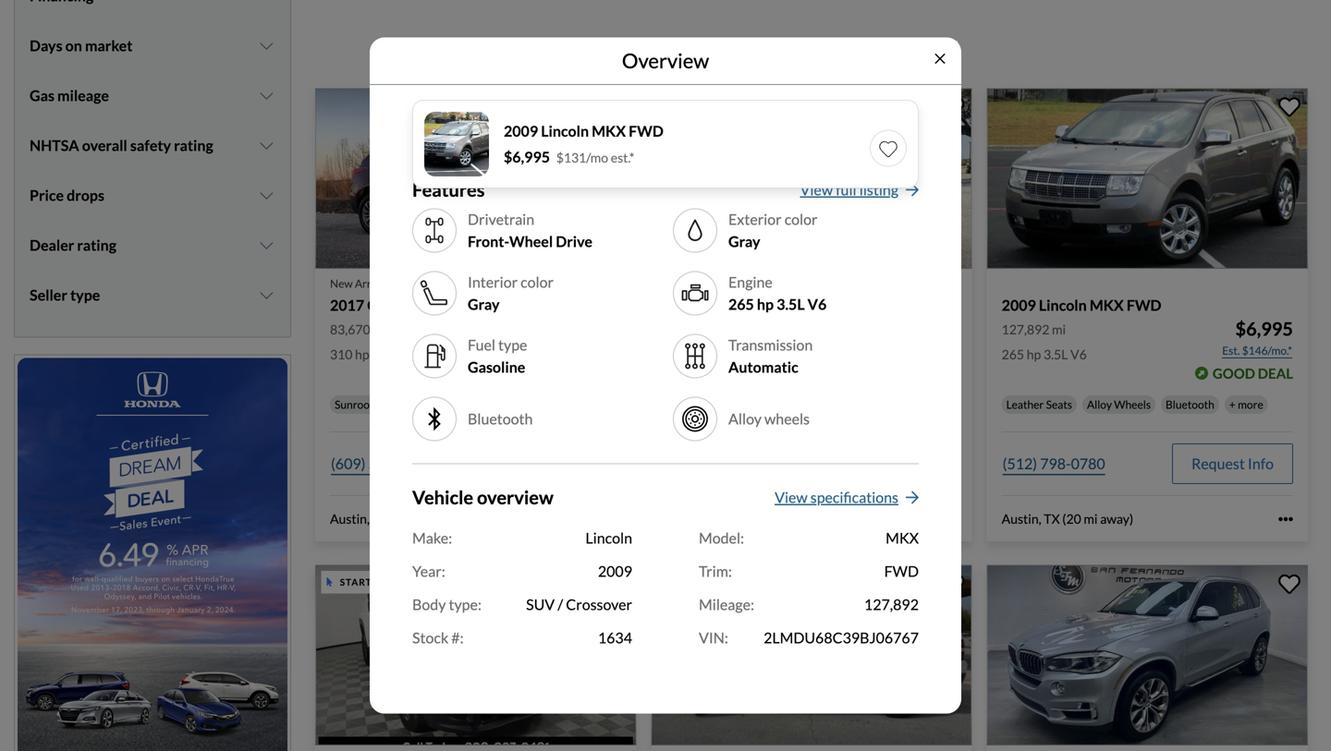 Task type: vqa. For each thing, say whether or not it's contained in the screenshot.
Request Info to the right
yes



Task type: describe. For each thing, give the bounding box(es) containing it.
hp inside 127,892 mi 265 hp 3.5l v6
[[1027, 347, 1041, 362]]

view full listing link
[[800, 179, 919, 209]]

new arrival 2017 cadillac xt5 luxury fwd
[[330, 277, 537, 314]]

(20
[[1063, 511, 1081, 527]]

2 leather from the left
[[1007, 398, 1044, 411]]

drivetrain image
[[420, 216, 449, 246]]

2 seats from the left
[[1046, 398, 1072, 411]]

good
[[1213, 365, 1255, 382]]

mi inside 127,892 mi 265 hp 3.5l v6
[[1052, 322, 1066, 337]]

request info button for (830) 264-7640
[[836, 444, 958, 484]]

2lmdu68c39bj06767
[[764, 629, 919, 647]]

2241
[[399, 455, 434, 473]]

3.6l inside the 2017 chrysler pacifica 91,992 mi 287 hp 3.6l v6
[[708, 347, 732, 362]]

gray 2017 chrysler pacifica suv / crossover front-wheel drive 9-speed automatic image
[[651, 88, 972, 269]]

gray 2009 lincoln mkx fwd suv / crossover front-wheel drive automatic image
[[987, 88, 1308, 269]]

exterior
[[729, 210, 782, 228]]

127,892 mi 265 hp 3.5l v6
[[1002, 322, 1087, 362]]

austin, tx
[[330, 511, 388, 527]]

gasoline
[[468, 358, 525, 376]]

navigation system
[[442, 398, 532, 411]]

2009 lincoln mkx fwd $6,995 $131/mo est.*
[[504, 122, 664, 166]]

view for vehicle overview
[[775, 489, 808, 507]]

alloy wheels image
[[680, 405, 710, 434]]

est.*
[[611, 150, 635, 166]]

$131/mo
[[556, 150, 608, 166]]

wheels
[[765, 410, 810, 428]]

interior color gray
[[468, 273, 554, 313]]

suv
[[526, 596, 555, 614]]

stock #:
[[412, 629, 464, 647]]

request for (512) 798-0780
[[1192, 455, 1245, 473]]

oxford white 2006 ford explorer xlt v6 suv / crossover rear-wheel drive 5-speed automatic image
[[651, 565, 972, 746]]

127,892 for 127,892 mi 265 hp 3.5l v6
[[1002, 322, 1050, 337]]

ellipsis h image
[[1279, 512, 1293, 527]]

engine
[[729, 273, 773, 291]]

#:
[[451, 629, 464, 647]]

alloy inside overview dialog
[[729, 410, 762, 428]]

request for (830) 264-7640
[[856, 455, 909, 473]]

exterior color gray
[[729, 210, 818, 251]]

1634
[[598, 629, 632, 647]]

mouse pointer image
[[327, 578, 333, 587]]

83,670
[[330, 322, 370, 337]]

features
[[412, 179, 485, 201]]

hp inside 83,670 mi 310 hp 3.6l v6
[[355, 347, 369, 362]]

wheel
[[509, 233, 553, 251]]

request for (609) 542-2241
[[520, 455, 573, 473]]

fwd inside 2009 lincoln mkx fwd $6,995 $131/mo est.*
[[629, 122, 664, 140]]

127,892 for 127,892
[[864, 596, 919, 614]]

2 leather seats from the left
[[1007, 398, 1072, 411]]

mi right (20 at the right bottom of the page
[[1084, 511, 1098, 527]]

view full listing
[[800, 181, 899, 199]]

3.5l inside engine 265 hp 3.5l v6
[[777, 295, 805, 313]]

est. $146/mo.* button
[[1222, 342, 1293, 360]]

model:
[[699, 529, 744, 547]]

interior
[[468, 273, 518, 291]]

2 wheels from the left
[[1114, 398, 1151, 411]]

arrow right image
[[906, 491, 919, 505]]

year:
[[412, 563, 445, 581]]

transmission
[[729, 336, 813, 354]]

view specifications
[[775, 489, 899, 507]]

2009 lincoln mkx fwd
[[1002, 296, 1162, 314]]

new
[[330, 277, 353, 290]]

arrival
[[355, 277, 388, 290]]

265 inside 127,892 mi 265 hp 3.5l v6
[[1002, 347, 1024, 362]]

2009 lincoln mkx fwd image
[[424, 112, 489, 177]]

system
[[497, 398, 532, 411]]

(830) 264-7640 button
[[666, 444, 771, 484]]

0780
[[1071, 455, 1106, 473]]

/
[[558, 596, 563, 614]]

1 leather seats from the left
[[671, 398, 737, 411]]

(609) 542-2241 button
[[330, 444, 435, 484]]

2 alloy wheels from the left
[[1087, 398, 1151, 411]]

stock
[[412, 629, 449, 647]]

1 seats from the left
[[710, 398, 737, 411]]

drivetrain
[[468, 210, 535, 228]]

body
[[412, 596, 446, 614]]

suv / crossover
[[526, 596, 632, 614]]

overview dialog
[[370, 38, 962, 714]]

(609)
[[331, 455, 366, 473]]

full
[[836, 181, 857, 199]]

austin, tx (20 mi away)
[[1002, 511, 1134, 527]]

engine 265 hp 3.5l v6
[[729, 273, 827, 313]]

fuel
[[468, 336, 496, 354]]

navigation
[[442, 398, 495, 411]]

gray for exterior color gray
[[729, 233, 760, 251]]

alloy up '0780'
[[1087, 398, 1112, 411]]

request info for 0780
[[1192, 455, 1274, 473]]

mileage:
[[699, 596, 754, 614]]

hp inside engine 265 hp 3.5l v6
[[757, 295, 774, 313]]

xt5
[[423, 296, 450, 314]]

silver   nf 2014 bmw x5 xdrive35i awd suv / crossover all-wheel drive automatic image
[[987, 565, 1308, 746]]

1 horizontal spatial bluetooth
[[1166, 398, 1215, 411]]

alloy down 'automatic'
[[751, 398, 776, 411]]

mi inside 83,670 mi 310 hp 3.6l v6
[[373, 322, 387, 337]]

1 wheels from the left
[[778, 398, 815, 411]]

v6 inside 83,670 mi 310 hp 3.6l v6
[[399, 347, 415, 362]]

info for 2017 chrysler pacifica
[[912, 455, 938, 473]]

body type:
[[412, 596, 482, 614]]

more
[[1238, 398, 1264, 411]]

fuel type gasoline
[[468, 336, 527, 376]]

engine image
[[680, 279, 710, 308]]

v6 inside the 2017 chrysler pacifica 91,992 mi 287 hp 3.6l v6
[[735, 347, 751, 362]]

info for 2017 cadillac xt5 luxury fwd
[[576, 455, 602, 473]]

transmission image
[[680, 342, 710, 371]]

798-
[[1040, 455, 1071, 473]]

2009 for 2009
[[598, 563, 632, 581]]

good deal
[[1213, 365, 1293, 382]]

83,670 mi 310 hp 3.6l v6
[[330, 322, 415, 362]]

drive
[[556, 233, 593, 251]]

lincoln for 2009 lincoln mkx fwd $6,995 $131/mo est.*
[[541, 122, 589, 140]]

overview
[[622, 49, 709, 73]]

close modal overview image
[[933, 51, 948, 66]]

(609) 542-2241
[[331, 455, 434, 473]]

luxury
[[453, 296, 500, 314]]

542-
[[368, 455, 399, 473]]

7640
[[735, 455, 770, 473]]

mkx for 2009 lincoln mkx fwd $6,995 $131/mo est.*
[[592, 122, 626, 140]]

advertisement region
[[14, 354, 291, 752]]



Task type: locate. For each thing, give the bounding box(es) containing it.
1 2017 from the left
[[330, 296, 364, 314]]

+
[[1229, 398, 1236, 411]]

1 vertical spatial 2009
[[1002, 296, 1036, 314]]

seats right alloy wheels icon
[[710, 398, 737, 411]]

1 horizontal spatial request info
[[856, 455, 938, 473]]

bluetooth down gasoline
[[468, 410, 533, 428]]

request info for 2241
[[520, 455, 602, 473]]

3 request info button from the left
[[1172, 444, 1293, 484]]

fwd
[[629, 122, 664, 140], [503, 296, 537, 314], [1127, 296, 1162, 314], [884, 563, 919, 581]]

exterior color image
[[680, 216, 710, 246]]

2 request from the left
[[856, 455, 909, 473]]

vehicle overview
[[412, 487, 554, 509]]

request up specifications
[[856, 455, 909, 473]]

0 horizontal spatial 2017
[[330, 296, 364, 314]]

1 request from the left
[[520, 455, 573, 473]]

2009
[[504, 122, 538, 140], [1002, 296, 1036, 314], [598, 563, 632, 581]]

request info button up "overview"
[[500, 444, 622, 484]]

alpine white 2016 jeep renegade sport suv / crossover front-wheel drive 9-speed automatic image
[[315, 565, 636, 746]]

2 request info from the left
[[856, 455, 938, 473]]

arrow right image
[[906, 183, 919, 197]]

1 tx from the left
[[372, 511, 388, 527]]

leather seats up (512) 798-0780
[[1007, 398, 1072, 411]]

0 horizontal spatial 127,892
[[864, 596, 919, 614]]

request info up "overview"
[[520, 455, 602, 473]]

1 vertical spatial mkx
[[1090, 296, 1124, 314]]

1 horizontal spatial gray
[[729, 233, 760, 251]]

(830)
[[667, 455, 702, 473]]

interior color image
[[420, 279, 449, 308]]

2009 inside 2009 lincoln mkx fwd $6,995 $131/mo est.*
[[504, 122, 538, 140]]

2 info from the left
[[912, 455, 938, 473]]

hp down 2009 lincoln mkx fwd
[[1027, 347, 1041, 362]]

mi down cadillac at left
[[373, 322, 387, 337]]

265 down engine
[[729, 295, 754, 313]]

1 alloy wheels from the left
[[751, 398, 815, 411]]

view left full
[[800, 181, 833, 199]]

alloy wheels
[[729, 410, 810, 428]]

v6 inside 127,892 mi 265 hp 3.5l v6
[[1071, 347, 1087, 362]]

mkx for 2009 lincoln mkx fwd
[[1090, 296, 1124, 314]]

3 info from the left
[[1248, 455, 1274, 473]]

1 horizontal spatial 3.6l
[[708, 347, 732, 362]]

tx down (609) 542-2241 button
[[372, 511, 388, 527]]

request info button up arrow right icon
[[836, 444, 958, 484]]

2017 inside new arrival 2017 cadillac xt5 luxury fwd
[[330, 296, 364, 314]]

2 austin, from the left
[[1002, 511, 1042, 527]]

3.6l
[[372, 347, 396, 362], [708, 347, 732, 362]]

mkx
[[592, 122, 626, 140], [1090, 296, 1124, 314], [886, 529, 919, 547]]

request
[[520, 455, 573, 473], [856, 455, 909, 473], [1192, 455, 1245, 473]]

0 vertical spatial 127,892
[[1002, 322, 1050, 337]]

1 austin, from the left
[[330, 511, 370, 527]]

3.6l right 310
[[372, 347, 396, 362]]

2 horizontal spatial request
[[1192, 455, 1245, 473]]

bluetooth left the +
[[1166, 398, 1215, 411]]

austin, for austin, tx (20 mi away)
[[1002, 511, 1042, 527]]

1 request info from the left
[[520, 455, 602, 473]]

chrysler
[[703, 296, 760, 314]]

2009 up crossover
[[598, 563, 632, 581]]

lincoln up 127,892 mi 265 hp 3.5l v6
[[1039, 296, 1087, 314]]

2017 up 91,992
[[666, 296, 700, 314]]

2 3.6l from the left
[[708, 347, 732, 362]]

seats
[[710, 398, 737, 411], [1046, 398, 1072, 411]]

1 horizontal spatial wheels
[[1114, 398, 1151, 411]]

1 vertical spatial 3.5l
[[1044, 347, 1068, 362]]

1 horizontal spatial tx
[[1044, 511, 1060, 527]]

type:
[[449, 596, 482, 614]]

cadillac
[[367, 296, 420, 314]]

1 horizontal spatial austin,
[[1002, 511, 1042, 527]]

2 horizontal spatial 2009
[[1002, 296, 1036, 314]]

gray
[[729, 233, 760, 251], [468, 295, 500, 313]]

0 vertical spatial color
[[785, 210, 818, 228]]

color for exterior color gray
[[785, 210, 818, 228]]

bluetooth inside overview dialog
[[468, 410, 533, 428]]

hp down engine
[[757, 295, 774, 313]]

1 horizontal spatial seats
[[1046, 398, 1072, 411]]

mkx inside 2009 lincoln mkx fwd $6,995 $131/mo est.*
[[592, 122, 626, 140]]

listing
[[860, 181, 899, 199]]

$6,995 inside the $6,995 est. $146/mo.*
[[1236, 318, 1293, 340]]

2 horizontal spatial mkx
[[1090, 296, 1124, 314]]

$6,995
[[504, 148, 550, 166], [1236, 318, 1293, 340]]

leather up (512)
[[1007, 398, 1044, 411]]

2 horizontal spatial request info button
[[1172, 444, 1293, 484]]

crossover
[[566, 596, 632, 614]]

type
[[498, 336, 527, 354]]

2 tx from the left
[[1044, 511, 1060, 527]]

drivetrain front-wheel drive
[[468, 210, 593, 251]]

$6,995 est. $146/mo.*
[[1222, 318, 1293, 357]]

1 horizontal spatial 265
[[1002, 347, 1024, 362]]

1 vertical spatial 265
[[1002, 347, 1024, 362]]

info
[[576, 455, 602, 473], [912, 455, 938, 473], [1248, 455, 1274, 473]]

mi down 2009 lincoln mkx fwd
[[1052, 322, 1066, 337]]

v6 right transmission icon
[[735, 347, 751, 362]]

265 inside engine 265 hp 3.5l v6
[[729, 295, 754, 313]]

1 leather from the left
[[671, 398, 708, 411]]

(512) 798-0780
[[1003, 455, 1106, 473]]

0 horizontal spatial info
[[576, 455, 602, 473]]

lincoln for 2009 lincoln mkx fwd
[[1039, 296, 1087, 314]]

request info up arrow right icon
[[856, 455, 938, 473]]

0 horizontal spatial 265
[[729, 295, 754, 313]]

0 horizontal spatial seats
[[710, 398, 737, 411]]

1 horizontal spatial info
[[912, 455, 938, 473]]

color inside interior color gray
[[521, 273, 554, 291]]

1 vertical spatial gray
[[468, 295, 500, 313]]

hp right 310
[[355, 347, 369, 362]]

alloy left wheels
[[729, 410, 762, 428]]

1 horizontal spatial request
[[856, 455, 909, 473]]

1 horizontal spatial 127,892
[[1002, 322, 1050, 337]]

0 horizontal spatial 2009
[[504, 122, 538, 140]]

2017 inside the 2017 chrysler pacifica 91,992 mi 287 hp 3.6l v6
[[666, 296, 700, 314]]

2017 chrysler pacifica 91,992 mi 287 hp 3.6l v6
[[666, 296, 814, 362]]

3.5l down 2009 lincoln mkx fwd
[[1044, 347, 1068, 362]]

127,892 inside 127,892 mi 265 hp 3.5l v6
[[1002, 322, 1050, 337]]

1 3.6l from the left
[[372, 347, 396, 362]]

leather down transmission icon
[[671, 398, 708, 411]]

alloy
[[751, 398, 776, 411], [1087, 398, 1112, 411], [729, 410, 762, 428]]

hp right 287
[[691, 347, 705, 362]]

overview
[[477, 487, 554, 509]]

0 horizontal spatial leather
[[671, 398, 708, 411]]

$146/mo.*
[[1242, 344, 1293, 357]]

v6 inside engine 265 hp 3.5l v6
[[808, 295, 827, 313]]

0 vertical spatial mkx
[[592, 122, 626, 140]]

2 horizontal spatial request info
[[1192, 455, 1274, 473]]

est.
[[1222, 344, 1240, 357]]

0 horizontal spatial 3.5l
[[777, 295, 805, 313]]

1 horizontal spatial $6,995
[[1236, 318, 1293, 340]]

v6 down 2009 lincoln mkx fwd
[[1071, 347, 1087, 362]]

request info button for (609) 542-2241
[[500, 444, 622, 484]]

fwd inside new arrival 2017 cadillac xt5 luxury fwd
[[503, 296, 537, 314]]

2 horizontal spatial info
[[1248, 455, 1274, 473]]

0 vertical spatial lincoln
[[541, 122, 589, 140]]

lincoln up '$131/mo'
[[541, 122, 589, 140]]

3.5l inside 127,892 mi 265 hp 3.5l v6
[[1044, 347, 1068, 362]]

2009 for 2009 lincoln mkx fwd $6,995 $131/mo est.*
[[504, 122, 538, 140]]

3 request from the left
[[1192, 455, 1245, 473]]

0 horizontal spatial request info button
[[500, 444, 622, 484]]

1 vertical spatial 127,892
[[864, 596, 919, 614]]

hp inside the 2017 chrysler pacifica 91,992 mi 287 hp 3.6l v6
[[691, 347, 705, 362]]

(830) 264-7640
[[667, 455, 770, 473]]

bluetooth image
[[420, 405, 449, 434]]

mi inside the 2017 chrysler pacifica 91,992 mi 287 hp 3.6l v6
[[709, 322, 723, 337]]

2009 up 127,892 mi 265 hp 3.5l v6
[[1002, 296, 1036, 314]]

gray inside exterior color gray
[[729, 233, 760, 251]]

3.5l up transmission
[[777, 295, 805, 313]]

alloy wheels up '0780'
[[1087, 398, 1151, 411]]

gray for interior color gray
[[468, 295, 500, 313]]

1 vertical spatial $6,995
[[1236, 318, 1293, 340]]

away)
[[1100, 511, 1134, 527]]

0 vertical spatial 265
[[729, 295, 754, 313]]

view
[[800, 181, 833, 199], [775, 489, 808, 507]]

1 info from the left
[[576, 455, 602, 473]]

0 horizontal spatial request info
[[520, 455, 602, 473]]

0 horizontal spatial tx
[[372, 511, 388, 527]]

(512)
[[1003, 455, 1037, 473]]

color for interior color gray
[[521, 273, 554, 291]]

request info down the +
[[1192, 455, 1274, 473]]

1 vertical spatial color
[[521, 273, 554, 291]]

2 2017 from the left
[[666, 296, 700, 314]]

leather seats down transmission icon
[[671, 398, 737, 411]]

color inside exterior color gray
[[785, 210, 818, 228]]

austin,
[[330, 511, 370, 527], [1002, 511, 1042, 527]]

lincoln inside 2009 lincoln mkx fwd $6,995 $131/mo est.*
[[541, 122, 589, 140]]

1 horizontal spatial alloy wheels
[[1087, 398, 1151, 411]]

(512) 798-0780 button
[[1002, 444, 1106, 484]]

+ more
[[1229, 398, 1264, 411]]

0 vertical spatial view
[[800, 181, 833, 199]]

$6,995 left '$131/mo'
[[504, 148, 550, 166]]

tx left (20 at the right bottom of the page
[[1044, 511, 1060, 527]]

0 vertical spatial 2009
[[504, 122, 538, 140]]

front-
[[468, 233, 509, 251]]

color
[[785, 210, 818, 228], [521, 273, 554, 291]]

austin, left (20 at the right bottom of the page
[[1002, 511, 1042, 527]]

3.5l
[[777, 295, 805, 313], [1044, 347, 1068, 362]]

2 vertical spatial 2009
[[598, 563, 632, 581]]

0 horizontal spatial mkx
[[592, 122, 626, 140]]

tx for austin, tx
[[372, 511, 388, 527]]

austin, down (609)
[[330, 511, 370, 527]]

2 vertical spatial mkx
[[886, 529, 919, 547]]

0 vertical spatial gray
[[729, 233, 760, 251]]

0 vertical spatial 3.5l
[[777, 295, 805, 313]]

vehicle
[[412, 487, 473, 509]]

264-
[[704, 455, 735, 473]]

2017 down new
[[330, 296, 364, 314]]

gray down exterior
[[729, 233, 760, 251]]

tx for austin, tx (20 mi away)
[[1044, 511, 1060, 527]]

287
[[666, 347, 689, 362]]

$6,995 inside 2009 lincoln mkx fwd $6,995 $131/mo est.*
[[504, 148, 550, 166]]

0 horizontal spatial bluetooth
[[468, 410, 533, 428]]

1 request info button from the left
[[500, 444, 622, 484]]

0 horizontal spatial $6,995
[[504, 148, 550, 166]]

1 horizontal spatial leather seats
[[1007, 398, 1072, 411]]

0 horizontal spatial wheels
[[778, 398, 815, 411]]

1 horizontal spatial 2017
[[666, 296, 700, 314]]

2 vertical spatial lincoln
[[586, 529, 632, 547]]

265
[[729, 295, 754, 313], [1002, 347, 1024, 362]]

austin, for austin, tx
[[330, 511, 370, 527]]

2 request info button from the left
[[836, 444, 958, 484]]

request info button for (512) 798-0780
[[1172, 444, 1293, 484]]

lincoln up crossover
[[586, 529, 632, 547]]

127,892 inside overview dialog
[[864, 596, 919, 614]]

3.6l inside 83,670 mi 310 hp 3.6l v6
[[372, 347, 396, 362]]

pacifica
[[763, 296, 814, 314]]

$6,995 up $146/mo.*
[[1236, 318, 1293, 340]]

127,892 down 2009 lincoln mkx fwd
[[1002, 322, 1050, 337]]

0 vertical spatial $6,995
[[504, 148, 550, 166]]

0 horizontal spatial 3.6l
[[372, 347, 396, 362]]

tx
[[372, 511, 388, 527], [1044, 511, 1060, 527]]

0 horizontal spatial alloy wheels
[[751, 398, 815, 411]]

transmission automatic
[[729, 336, 813, 376]]

deal
[[1258, 365, 1293, 382]]

color right exterior
[[785, 210, 818, 228]]

2017
[[330, 296, 364, 314], [666, 296, 700, 314]]

0 horizontal spatial request
[[520, 455, 573, 473]]

2009 for 2009 lincoln mkx fwd
[[1002, 296, 1036, 314]]

sunroof/moonroof
[[335, 398, 427, 411]]

trim:
[[699, 563, 732, 581]]

view for features
[[800, 181, 833, 199]]

91,992
[[666, 322, 706, 337]]

specifications
[[811, 489, 899, 507]]

make:
[[412, 529, 452, 547]]

1 vertical spatial view
[[775, 489, 808, 507]]

view left specifications
[[775, 489, 808, 507]]

request info button down the +
[[1172, 444, 1293, 484]]

3 request info from the left
[[1192, 455, 1274, 473]]

request up "overview"
[[520, 455, 573, 473]]

alloy wheels down 'automatic'
[[751, 398, 815, 411]]

127,892 up 2lmdu68c39bj06767 on the bottom right
[[864, 596, 919, 614]]

mi down "chrysler"
[[709, 322, 723, 337]]

mi
[[373, 322, 387, 337], [709, 322, 723, 337], [1052, 322, 1066, 337], [1084, 511, 1098, 527]]

automatic
[[729, 358, 799, 376]]

v6 up transmission
[[808, 295, 827, 313]]

1 horizontal spatial leather
[[1007, 398, 1044, 411]]

3.6l right 287
[[708, 347, 732, 362]]

0 horizontal spatial austin,
[[330, 511, 370, 527]]

vin:
[[699, 629, 728, 647]]

request info for 7640
[[856, 455, 938, 473]]

0 horizontal spatial gray
[[468, 295, 500, 313]]

fuel type image
[[420, 342, 449, 371]]

red 2017 cadillac xt5 luxury fwd suv / crossover front-wheel drive 8-speed automatic image
[[315, 88, 636, 269]]

gray inside interior color gray
[[468, 295, 500, 313]]

0 horizontal spatial leather seats
[[671, 398, 737, 411]]

gray down "interior"
[[468, 295, 500, 313]]

265 down 2009 lincoln mkx fwd
[[1002, 347, 1024, 362]]

1 horizontal spatial color
[[785, 210, 818, 228]]

1 vertical spatial lincoln
[[1039, 296, 1087, 314]]

view specifications link
[[775, 487, 919, 516]]

1 horizontal spatial 2009
[[598, 563, 632, 581]]

0 horizontal spatial color
[[521, 273, 554, 291]]

color down wheel
[[521, 273, 554, 291]]

2009 right '2009 lincoln mkx fwd' image
[[504, 122, 538, 140]]

1 horizontal spatial request info button
[[836, 444, 958, 484]]

v6 left fuel type image
[[399, 347, 415, 362]]

request down the +
[[1192, 455, 1245, 473]]

seats up 798- in the right bottom of the page
[[1046, 398, 1072, 411]]

1 horizontal spatial mkx
[[886, 529, 919, 547]]

1 horizontal spatial 3.5l
[[1044, 347, 1068, 362]]

310
[[330, 347, 353, 362]]

lincoln
[[541, 122, 589, 140], [1039, 296, 1087, 314], [586, 529, 632, 547]]



